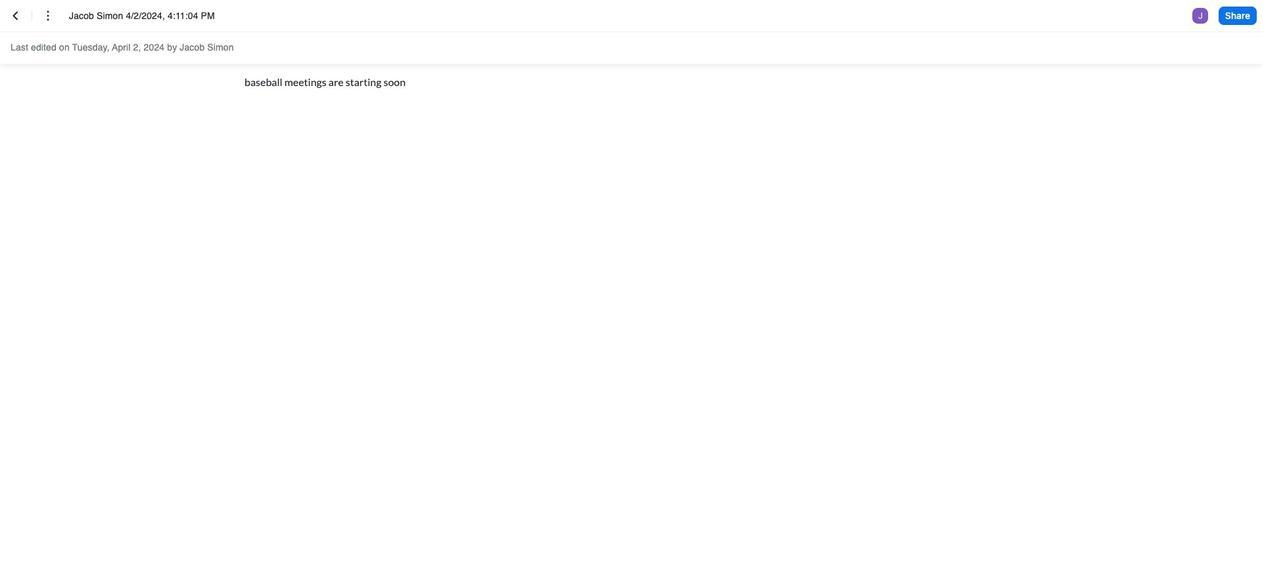 Task type: vqa. For each thing, say whether or not it's contained in the screenshot.
Bold icon
yes



Task type: describe. For each thing, give the bounding box(es) containing it.
bold image
[[220, 40, 235, 56]]



Task type: locate. For each thing, give the bounding box(es) containing it.
jacob simon image
[[1193, 8, 1209, 24]]

None text field
[[69, 9, 230, 22]]

more image
[[40, 8, 56, 24]]

all notes image
[[8, 8, 24, 24]]



